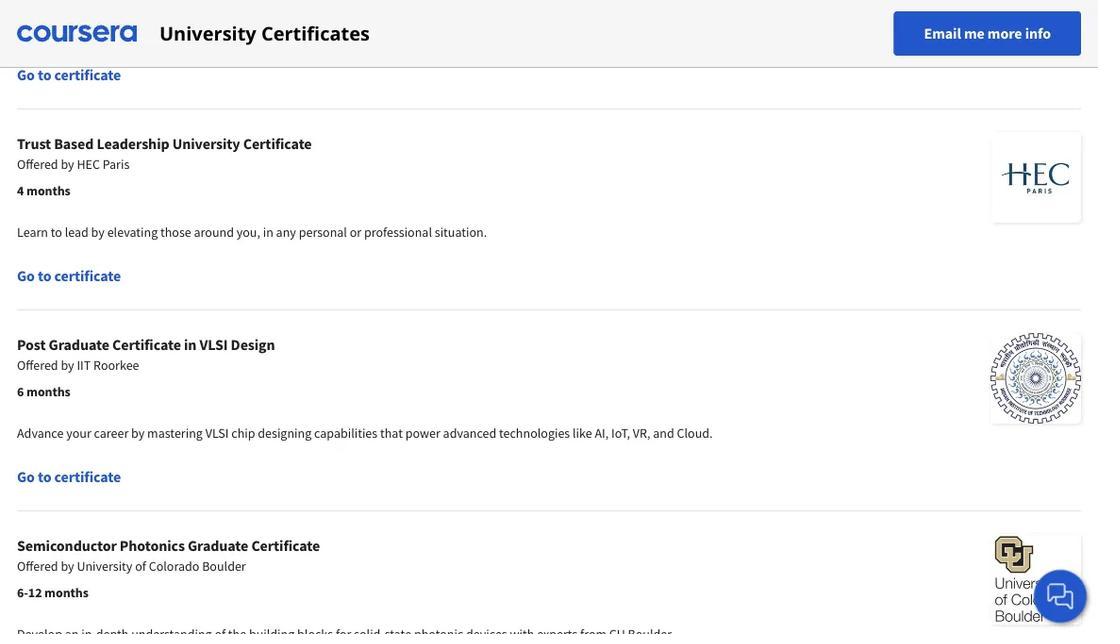 Task type: describe. For each thing, give the bounding box(es) containing it.
to left lead
[[51, 224, 62, 241]]

certificate inside trust based leadership university certificate offered by hec paris 4 months
[[243, 134, 312, 153]]

learn
[[17, 224, 48, 241]]

email
[[924, 24, 961, 43]]

chat with us image
[[1045, 581, 1076, 611]]

hec paris image
[[991, 132, 1081, 223]]

months inside semiconductor photonics graduate certificate offered by university of colorado boulder 6-12 months
[[44, 584, 89, 601]]

you,
[[237, 224, 260, 241]]

photonics
[[120, 536, 185, 555]]

those
[[160, 224, 191, 241]]

career
[[94, 425, 129, 442]]

leadership
[[97, 134, 169, 153]]

professional
[[364, 224, 432, 241]]

by inside post graduate certificate in vlsi design offered by iit roorkee 6 months
[[61, 357, 74, 374]]

4
[[17, 182, 24, 199]]

vlsi inside post graduate certificate in vlsi design offered by iit roorkee 6 months
[[199, 335, 228, 354]]

your
[[66, 425, 91, 442]]

me
[[964, 24, 985, 43]]

go to certificate for based
[[17, 266, 121, 285]]

1 horizontal spatial in
[[263, 224, 273, 241]]

1 vertical spatial vlsi
[[205, 425, 229, 442]]

offered inside semiconductor photonics graduate certificate offered by university of colorado boulder 6-12 months
[[17, 558, 58, 575]]

colorado
[[149, 558, 199, 575]]

semiconductor
[[17, 536, 117, 555]]

elevating
[[107, 224, 158, 241]]

12
[[28, 584, 42, 601]]

post
[[17, 335, 46, 354]]

by right lead
[[91, 224, 105, 241]]

paris
[[103, 156, 130, 173]]

boulder
[[202, 558, 246, 575]]

technologies
[[499, 425, 570, 442]]

to inside 'link'
[[38, 65, 51, 84]]

go inside 'link'
[[17, 65, 35, 84]]

design
[[231, 335, 275, 354]]

advance your career by mastering vlsi chip designing capabilities that power advanced technologies like ai, iot, vr, and cloud.
[[17, 425, 713, 442]]

trust
[[17, 134, 51, 153]]

6-
[[17, 584, 28, 601]]

chip
[[231, 425, 255, 442]]

university of colorado boulder image
[[991, 534, 1081, 625]]

university inside trust based leadership university certificate offered by hec paris 4 months
[[172, 134, 240, 153]]

6
[[17, 383, 24, 400]]

based
[[54, 134, 94, 153]]

personal
[[299, 224, 347, 241]]

like
[[573, 425, 592, 442]]

graduate inside semiconductor photonics graduate certificate offered by university of colorado boulder 6-12 months
[[188, 536, 248, 555]]

post graduate certificate in vlsi design offered by iit roorkee 6 months
[[17, 335, 275, 400]]

certificate inside semiconductor photonics graduate certificate offered by university of colorado boulder 6-12 months
[[251, 536, 320, 555]]

ai,
[[595, 425, 609, 442]]



Task type: locate. For each thing, give the bounding box(es) containing it.
in left any on the top left of page
[[263, 224, 273, 241]]

hec
[[77, 156, 100, 173]]

capabilities
[[314, 425, 378, 442]]

0 vertical spatial university
[[159, 20, 256, 46]]

0 horizontal spatial graduate
[[49, 335, 109, 354]]

to down coursera image
[[38, 65, 51, 84]]

power
[[405, 425, 440, 442]]

1 horizontal spatial graduate
[[188, 536, 248, 555]]

2 certificate from the top
[[54, 266, 121, 285]]

0 horizontal spatial in
[[184, 335, 197, 354]]

0 vertical spatial graduate
[[49, 335, 109, 354]]

offered inside post graduate certificate in vlsi design offered by iit roorkee 6 months
[[17, 357, 58, 374]]

2 vertical spatial go
[[17, 467, 35, 486]]

0 vertical spatial go
[[17, 65, 35, 84]]

months inside trust based leadership university certificate offered by hec paris 4 months
[[26, 182, 71, 199]]

offered inside trust based leadership university certificate offered by hec paris 4 months
[[17, 156, 58, 173]]

by inside semiconductor photonics graduate certificate offered by university of colorado boulder 6-12 months
[[61, 558, 74, 575]]

iit roorkee image
[[991, 333, 1081, 424]]

in
[[263, 224, 273, 241], [184, 335, 197, 354]]

certificate for based
[[54, 266, 121, 285]]

vlsi left 'design'
[[199, 335, 228, 354]]

0 vertical spatial vlsi
[[199, 335, 228, 354]]

go
[[17, 65, 35, 84], [17, 266, 35, 285], [17, 467, 35, 486]]

2 vertical spatial certificate
[[251, 536, 320, 555]]

any
[[276, 224, 296, 241]]

more
[[988, 24, 1022, 43]]

2 vertical spatial certificate
[[54, 467, 121, 486]]

0 vertical spatial certificate
[[243, 134, 312, 153]]

2 offered from the top
[[17, 357, 58, 374]]

to down advance
[[38, 467, 51, 486]]

graduate inside post graduate certificate in vlsi design offered by iit roorkee 6 months
[[49, 335, 109, 354]]

1 vertical spatial university
[[172, 134, 240, 153]]

1 vertical spatial graduate
[[188, 536, 248, 555]]

1 vertical spatial offered
[[17, 357, 58, 374]]

0 vertical spatial go to certificate
[[17, 65, 121, 84]]

go to certificate inside 'link'
[[17, 65, 121, 84]]

go for post graduate certificate in vlsi design
[[17, 467, 35, 486]]

certificates
[[261, 20, 370, 46]]

that
[[380, 425, 403, 442]]

3 certificate from the top
[[54, 467, 121, 486]]

vlsi left chip
[[205, 425, 229, 442]]

certificate down coursera image
[[54, 65, 121, 84]]

to down learn
[[38, 266, 51, 285]]

1 go from the top
[[17, 65, 35, 84]]

in inside post graduate certificate in vlsi design offered by iit roorkee 6 months
[[184, 335, 197, 354]]

months
[[26, 182, 71, 199], [26, 383, 71, 400], [44, 584, 89, 601]]

iit
[[77, 357, 91, 374]]

1 go to certificate from the top
[[17, 65, 121, 84]]

mastering
[[147, 425, 203, 442]]

go down coursera image
[[17, 65, 35, 84]]

1 vertical spatial months
[[26, 383, 71, 400]]

0 vertical spatial months
[[26, 182, 71, 199]]

certificate down lead
[[54, 266, 121, 285]]

certificate down your
[[54, 467, 121, 486]]

coursera image
[[17, 18, 137, 49]]

2 vertical spatial offered
[[17, 558, 58, 575]]

1 vertical spatial certificate
[[112, 335, 181, 354]]

go to certificate down coursera image
[[17, 65, 121, 84]]

3 go to certificate from the top
[[17, 467, 121, 486]]

0 vertical spatial in
[[263, 224, 273, 241]]

0 vertical spatial certificate
[[54, 65, 121, 84]]

certificate inside go to certificate 'link'
[[54, 65, 121, 84]]

go to certificate down lead
[[17, 266, 121, 285]]

vr,
[[633, 425, 651, 442]]

university inside semiconductor photonics graduate certificate offered by university of colorado boulder 6-12 months
[[77, 558, 132, 575]]

around
[[194, 224, 234, 241]]

to
[[38, 65, 51, 84], [51, 224, 62, 241], [38, 266, 51, 285], [38, 467, 51, 486]]

learn to lead by elevating those around you, in any personal or professional situation.
[[17, 224, 487, 241]]

offered
[[17, 156, 58, 173], [17, 357, 58, 374], [17, 558, 58, 575]]

2 go from the top
[[17, 266, 35, 285]]

graduate up the iit
[[49, 335, 109, 354]]

months right 6
[[26, 383, 71, 400]]

1 certificate from the top
[[54, 65, 121, 84]]

go to certificate link
[[17, 0, 1081, 109]]

email me more info
[[924, 24, 1051, 43]]

graduate
[[49, 335, 109, 354], [188, 536, 248, 555]]

by
[[61, 156, 74, 173], [91, 224, 105, 241], [61, 357, 74, 374], [131, 425, 145, 442], [61, 558, 74, 575]]

0 vertical spatial offered
[[17, 156, 58, 173]]

3 offered from the top
[[17, 558, 58, 575]]

of
[[135, 558, 146, 575]]

lead
[[65, 224, 89, 241]]

advanced
[[443, 425, 496, 442]]

certificate
[[54, 65, 121, 84], [54, 266, 121, 285], [54, 467, 121, 486]]

go to certificate down your
[[17, 467, 121, 486]]

in left 'design'
[[184, 335, 197, 354]]

months right 12
[[44, 584, 89, 601]]

1 vertical spatial go
[[17, 266, 35, 285]]

go to certificate
[[17, 65, 121, 84], [17, 266, 121, 285], [17, 467, 121, 486]]

certificate inside post graduate certificate in vlsi design offered by iit roorkee 6 months
[[112, 335, 181, 354]]

1 offered from the top
[[17, 156, 58, 173]]

months inside post graduate certificate in vlsi design offered by iit roorkee 6 months
[[26, 383, 71, 400]]

situation.
[[435, 224, 487, 241]]

by left the iit
[[61, 357, 74, 374]]

offered down trust
[[17, 156, 58, 173]]

1 vertical spatial certificate
[[54, 266, 121, 285]]

2 vertical spatial go to certificate
[[17, 467, 121, 486]]

by right career
[[131, 425, 145, 442]]

by left hec
[[61, 156, 74, 173]]

offered down post in the left of the page
[[17, 357, 58, 374]]

designing
[[258, 425, 312, 442]]

by down semiconductor
[[61, 558, 74, 575]]

go to certificate for graduate
[[17, 467, 121, 486]]

3 go from the top
[[17, 467, 35, 486]]

go down learn
[[17, 266, 35, 285]]

advance
[[17, 425, 64, 442]]

vlsi
[[199, 335, 228, 354], [205, 425, 229, 442]]

email me more info button
[[894, 11, 1081, 56]]

2 vertical spatial university
[[77, 558, 132, 575]]

months right the 4
[[26, 182, 71, 199]]

and
[[653, 425, 674, 442]]

university
[[159, 20, 256, 46], [172, 134, 240, 153], [77, 558, 132, 575]]

or
[[350, 224, 362, 241]]

certificate
[[243, 134, 312, 153], [112, 335, 181, 354], [251, 536, 320, 555]]

iot,
[[611, 425, 630, 442]]

2 vertical spatial months
[[44, 584, 89, 601]]

certificate for graduate
[[54, 467, 121, 486]]

1 vertical spatial in
[[184, 335, 197, 354]]

info
[[1025, 24, 1051, 43]]

cloud.
[[677, 425, 713, 442]]

offered up 12
[[17, 558, 58, 575]]

go for trust based leadership university certificate
[[17, 266, 35, 285]]

university certificates
[[159, 20, 370, 46]]

roorkee
[[94, 357, 139, 374]]

by inside trust based leadership university certificate offered by hec paris 4 months
[[61, 156, 74, 173]]

graduate up boulder
[[188, 536, 248, 555]]

1 vertical spatial go to certificate
[[17, 266, 121, 285]]

trust based leadership university certificate offered by hec paris 4 months
[[17, 134, 312, 199]]

2 go to certificate from the top
[[17, 266, 121, 285]]

semiconductor photonics graduate certificate offered by university of colorado boulder 6-12 months
[[17, 536, 320, 601]]

go down advance
[[17, 467, 35, 486]]



Task type: vqa. For each thing, say whether or not it's contained in the screenshot.
IIT ROORKEE image
yes



